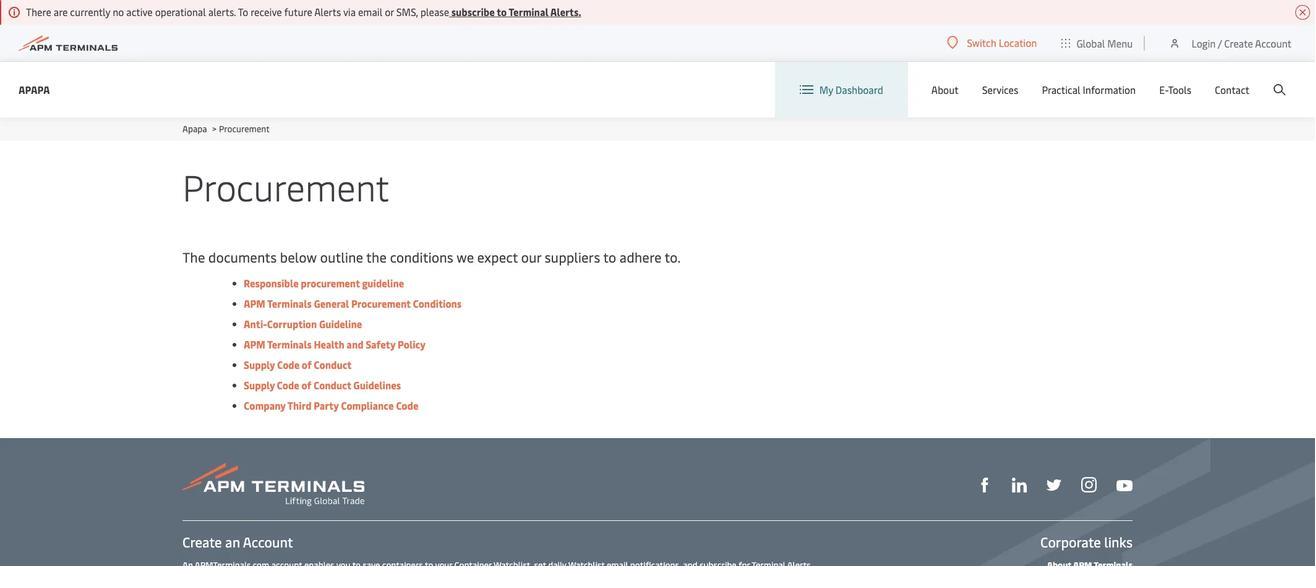 Task type: locate. For each thing, give the bounding box(es) containing it.
1 horizontal spatial account
[[1256, 36, 1292, 50]]

1 horizontal spatial code
[[396, 399, 419, 413]]

1 vertical spatial account
[[243, 534, 293, 552]]

of up supply code of conduct guidelines
[[302, 358, 312, 372]]

0 vertical spatial of
[[302, 358, 312, 372]]

my dashboard button
[[800, 62, 884, 118]]

0 horizontal spatial account
[[243, 534, 293, 552]]

youtube image
[[1117, 481, 1133, 492]]

1 vertical spatial apapa
[[183, 123, 207, 135]]

to left adhere
[[604, 248, 617, 267]]

documents
[[209, 248, 277, 267]]

conduct up company third party compliance code
[[314, 379, 351, 392]]

to left terminal
[[497, 5, 507, 19]]

guidelines
[[354, 379, 401, 392]]

2 vertical spatial procurement
[[352, 297, 411, 311]]

supply code of conduct guidelines link
[[244, 379, 401, 392]]

account right /
[[1256, 36, 1292, 50]]

facebook image
[[978, 479, 993, 493]]

1 vertical spatial of
[[302, 379, 312, 392]]

0 horizontal spatial create
[[183, 534, 222, 552]]

1 of from the top
[[302, 358, 312, 372]]

1 horizontal spatial apapa link
[[183, 123, 207, 135]]

to
[[497, 5, 507, 19], [604, 248, 617, 267]]

responsible procurement guideline
[[244, 277, 404, 290]]

apapa link
[[19, 82, 50, 97], [183, 123, 207, 135]]

services
[[983, 83, 1019, 97]]

apm terminals health and safety policy
[[244, 338, 426, 352]]

conduct
[[314, 358, 352, 372], [314, 379, 351, 392]]

1 horizontal spatial to
[[604, 248, 617, 267]]

>
[[212, 123, 217, 135]]

apm
[[244, 297, 266, 311], [244, 338, 266, 352]]

or
[[385, 5, 394, 19]]

menu
[[1108, 36, 1134, 50]]

global
[[1077, 36, 1106, 50]]

terminals
[[267, 297, 312, 311], [267, 338, 312, 352]]

0 vertical spatial to
[[497, 5, 507, 19]]

supply code of conduct link
[[244, 358, 352, 372]]

please
[[421, 5, 449, 19]]

guideline
[[319, 318, 362, 331]]

0 vertical spatial account
[[1256, 36, 1292, 50]]

/
[[1219, 36, 1223, 50]]

alerts.
[[551, 5, 582, 19]]

location
[[999, 36, 1038, 50]]

0 vertical spatial apm
[[244, 297, 266, 311]]

2 apm from the top
[[244, 338, 266, 352]]

e-tools button
[[1160, 62, 1192, 118]]

close alert image
[[1296, 5, 1311, 20]]

1 apm from the top
[[244, 297, 266, 311]]

create inside "login / create account" link
[[1225, 36, 1254, 50]]

conditions
[[413, 297, 462, 311]]

0 horizontal spatial apapa
[[19, 83, 50, 96]]

1 vertical spatial conduct
[[314, 379, 351, 392]]

0 vertical spatial terminals
[[267, 297, 312, 311]]

1 terminals from the top
[[267, 297, 312, 311]]

adhere
[[620, 248, 662, 267]]

supply
[[244, 358, 275, 372]]

safety
[[366, 338, 396, 352]]

account inside "login / create account" link
[[1256, 36, 1292, 50]]

switch location button
[[948, 36, 1038, 50]]

1 vertical spatial apapa link
[[183, 123, 207, 135]]

terminals down corruption
[[267, 338, 312, 352]]

login / create account
[[1192, 36, 1292, 50]]

terminals for health
[[267, 338, 312, 352]]

there
[[26, 5, 51, 19]]

apapa
[[19, 83, 50, 96], [183, 123, 207, 135]]

apm terminals general procurement conditions link
[[244, 297, 462, 311]]

global menu button
[[1050, 24, 1146, 62]]

currently
[[70, 5, 110, 19]]

1 vertical spatial create
[[183, 534, 222, 552]]

corporate links
[[1041, 534, 1133, 552]]

code down guidelines
[[396, 399, 419, 413]]

an
[[225, 534, 240, 552]]

0 vertical spatial procurement
[[219, 123, 270, 135]]

apm down anti-
[[244, 338, 266, 352]]

outline
[[320, 248, 363, 267]]

anti-
[[244, 318, 267, 331]]

create left an
[[183, 534, 222, 552]]

services button
[[983, 62, 1019, 118]]

of up third
[[302, 379, 312, 392]]

the
[[366, 248, 387, 267]]

apapa for apapa
[[19, 83, 50, 96]]

my
[[820, 83, 834, 97]]

procurement
[[219, 123, 270, 135], [183, 162, 390, 211], [352, 297, 411, 311]]

account right an
[[243, 534, 293, 552]]

create right /
[[1225, 36, 1254, 50]]

suppliers
[[545, 248, 601, 267]]

apm for apm terminals health and safety policy
[[244, 338, 266, 352]]

compliance
[[341, 399, 394, 413]]

1 horizontal spatial create
[[1225, 36, 1254, 50]]

apm up anti-
[[244, 297, 266, 311]]

1 vertical spatial to
[[604, 248, 617, 267]]

linkedin image
[[1013, 479, 1028, 493]]

the documents below outline the conditions we expect our suppliers to adhere to.
[[183, 248, 681, 267]]

0 vertical spatial create
[[1225, 36, 1254, 50]]

login / create account link
[[1170, 25, 1292, 61]]

0 vertical spatial apapa
[[19, 83, 50, 96]]

anti-corruption guideline link
[[244, 318, 362, 331]]

2 terminals from the top
[[267, 338, 312, 352]]

code
[[277, 358, 300, 372], [396, 399, 419, 413]]

code up 'supply code'
[[277, 358, 300, 372]]

1 horizontal spatial apapa
[[183, 123, 207, 135]]

1 vertical spatial apm
[[244, 338, 266, 352]]

0 vertical spatial apapa link
[[19, 82, 50, 97]]

contact button
[[1216, 62, 1250, 118]]

no
[[113, 5, 124, 19]]

shape link
[[978, 477, 993, 493]]

of
[[302, 358, 312, 372], [302, 379, 312, 392]]

practical information button
[[1043, 62, 1137, 118]]

0 vertical spatial code
[[277, 358, 300, 372]]

supply code
[[244, 379, 299, 392]]

1 vertical spatial terminals
[[267, 338, 312, 352]]

e-tools
[[1160, 83, 1192, 97]]

our
[[521, 248, 542, 267]]

corruption
[[267, 318, 317, 331]]

terminals up corruption
[[267, 297, 312, 311]]

conduct down apm terminals health and safety policy link
[[314, 358, 352, 372]]

to.
[[665, 248, 681, 267]]

account
[[1256, 36, 1292, 50], [243, 534, 293, 552]]



Task type: vqa. For each thing, say whether or not it's contained in the screenshot.
the subscribe to terminal alerts. link
yes



Task type: describe. For each thing, give the bounding box(es) containing it.
future
[[284, 5, 312, 19]]

fill 44 link
[[1047, 477, 1062, 493]]

instagram link
[[1082, 477, 1097, 494]]

below
[[280, 248, 317, 267]]

links
[[1105, 534, 1133, 552]]

subscribe to terminal alerts. link
[[449, 5, 582, 19]]

apm terminals general procurement conditions
[[244, 297, 462, 311]]

e-
[[1160, 83, 1169, 97]]

contact
[[1216, 83, 1250, 97]]

conditions
[[390, 248, 454, 267]]

instagram image
[[1082, 478, 1097, 494]]

general
[[314, 297, 349, 311]]

login
[[1192, 36, 1217, 50]]

apapa for apapa > procurement
[[183, 123, 207, 135]]

anti-corruption guideline
[[244, 318, 362, 331]]

twitter image
[[1047, 479, 1062, 493]]

terminals for general
[[267, 297, 312, 311]]

supply code of conduct
[[244, 358, 352, 372]]

terminal
[[509, 5, 549, 19]]

apm for apm terminals general procurement conditions
[[244, 297, 266, 311]]

dashboard
[[836, 83, 884, 97]]

party
[[314, 399, 339, 413]]

and
[[347, 338, 364, 352]]

0 vertical spatial conduct
[[314, 358, 352, 372]]

corporate
[[1041, 534, 1102, 552]]

apapa > procurement
[[183, 123, 270, 135]]

my dashboard
[[820, 83, 884, 97]]

switch location
[[968, 36, 1038, 50]]

about button
[[932, 62, 959, 118]]

health
[[314, 338, 345, 352]]

switch
[[968, 36, 997, 50]]

0 horizontal spatial apapa link
[[19, 82, 50, 97]]

create an account
[[183, 534, 293, 552]]

email
[[358, 5, 383, 19]]

company third party compliance code link
[[244, 399, 419, 413]]

you tube link
[[1117, 478, 1133, 493]]

linkedin__x28_alt_x29__3_ link
[[1013, 477, 1028, 493]]

policy
[[398, 338, 426, 352]]

company
[[244, 399, 286, 413]]

subscribe
[[452, 5, 495, 19]]

tools
[[1169, 83, 1192, 97]]

operational
[[155, 5, 206, 19]]

apmt footer logo image
[[183, 464, 365, 507]]

procurement
[[301, 277, 360, 290]]

alerts
[[315, 5, 341, 19]]

the
[[183, 248, 205, 267]]

third
[[288, 399, 312, 413]]

0 horizontal spatial to
[[497, 5, 507, 19]]

practical
[[1043, 83, 1081, 97]]

company third party compliance code
[[244, 399, 419, 413]]

2 of from the top
[[302, 379, 312, 392]]

information
[[1084, 83, 1137, 97]]

sms,
[[397, 5, 418, 19]]

about
[[932, 83, 959, 97]]

1 vertical spatial code
[[396, 399, 419, 413]]

alerts.
[[208, 5, 236, 19]]

via
[[343, 5, 356, 19]]

apm terminals health and safety policy link
[[244, 338, 426, 352]]

to
[[238, 5, 248, 19]]

supply code of conduct guidelines
[[244, 379, 401, 392]]

responsible
[[244, 277, 299, 290]]

there are currently no active operational alerts. to receive future alerts via email or sms, please subscribe to terminal alerts.
[[26, 5, 582, 19]]

active
[[126, 5, 153, 19]]

global menu
[[1077, 36, 1134, 50]]

are
[[54, 5, 68, 19]]

receive
[[251, 5, 282, 19]]

practical information
[[1043, 83, 1137, 97]]

responsible procurement guideline link
[[244, 277, 404, 290]]

expect
[[478, 248, 518, 267]]

1 vertical spatial procurement
[[183, 162, 390, 211]]

guideline
[[362, 277, 404, 290]]

0 horizontal spatial code
[[277, 358, 300, 372]]



